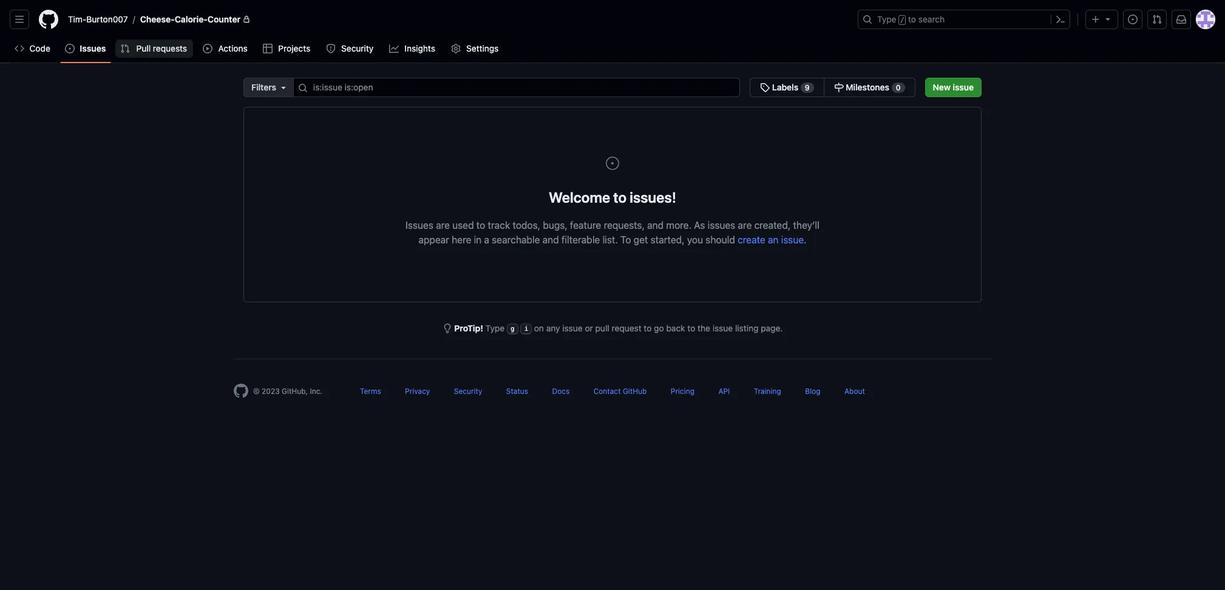 Task type: vqa. For each thing, say whether or not it's contained in the screenshot.
Terms link
yes



Task type: describe. For each thing, give the bounding box(es) containing it.
protip!
[[454, 323, 483, 333]]

g
[[511, 325, 515, 333]]

triangle down image
[[279, 83, 288, 92]]

about link
[[845, 387, 865, 396]]

welcome
[[549, 189, 610, 206]]

labels
[[772, 82, 799, 92]]

request
[[612, 323, 642, 333]]

0
[[896, 83, 901, 92]]

table image
[[263, 44, 273, 53]]

none search field containing filters
[[244, 78, 915, 97]]

0 vertical spatial issue opened image
[[1128, 15, 1138, 24]]

issue right the the
[[713, 323, 733, 333]]

pull
[[595, 323, 610, 333]]

light bulb image
[[442, 324, 452, 333]]

Search all issues text field
[[293, 78, 740, 97]]

issues are used to track todos, bugs, feature requests, and more. as issues are created, they'll appear here in a searchable and filterable list. to get started, you should
[[406, 220, 820, 245]]

i on any issue or pull request to go back to the issue listing page.
[[524, 323, 783, 333]]

to
[[621, 234, 631, 245]]

docs link
[[552, 387, 570, 396]]

settings
[[466, 43, 499, 53]]

listing
[[735, 323, 759, 333]]

0 horizontal spatial type
[[486, 323, 505, 333]]

burton007
[[86, 14, 128, 24]]

bugs,
[[543, 220, 568, 231]]

new
[[933, 82, 951, 92]]

issue left 'or'
[[562, 323, 583, 333]]

to up requests, at the top of page
[[613, 189, 627, 206]]

calorie-
[[175, 14, 208, 24]]

issue opened image for issues
[[65, 44, 75, 53]]

milestones
[[846, 82, 890, 92]]

page.
[[761, 323, 783, 333]]

back
[[666, 323, 685, 333]]

/ inside tim-burton007 /
[[133, 14, 135, 25]]

on
[[534, 323, 544, 333]]

create
[[738, 234, 766, 245]]

should
[[706, 234, 735, 245]]

issue element
[[750, 78, 915, 97]]

pull requests link
[[116, 39, 193, 58]]

milestone image
[[834, 83, 844, 92]]

actions link
[[198, 39, 253, 58]]

terms
[[360, 387, 381, 396]]

©
[[253, 387, 260, 396]]

issue right the new
[[953, 82, 974, 92]]

any
[[546, 323, 560, 333]]

new issue
[[933, 82, 974, 92]]

create an issue .
[[738, 234, 807, 245]]

searchable
[[492, 234, 540, 245]]

filterable
[[562, 234, 600, 245]]

contact
[[594, 387, 621, 396]]

contact github
[[594, 387, 647, 396]]

i
[[524, 325, 528, 333]]

track
[[488, 220, 510, 231]]

appear
[[419, 234, 449, 245]]

api link
[[719, 387, 730, 396]]

tim-
[[68, 14, 86, 24]]

actions
[[218, 43, 248, 53]]

gear image
[[451, 44, 461, 53]]

new issue link
[[925, 78, 982, 97]]

pricing link
[[671, 387, 695, 396]]

training
[[754, 387, 781, 396]]

1 vertical spatial and
[[543, 234, 559, 245]]

0 vertical spatial git pull request image
[[1153, 15, 1162, 24]]

milestones 0
[[844, 82, 901, 92]]

projects link
[[258, 39, 316, 58]]

go
[[654, 323, 664, 333]]

1 are from the left
[[436, 220, 450, 231]]

labels 9
[[770, 82, 810, 92]]

an
[[768, 234, 779, 245]]

more.
[[666, 220, 692, 231]]

issue right an
[[781, 234, 804, 245]]

2023
[[262, 387, 280, 396]]

issues
[[708, 220, 736, 231]]

play image
[[203, 44, 213, 53]]

status link
[[506, 387, 528, 396]]

0 vertical spatial security
[[341, 43, 374, 53]]

filters button
[[244, 78, 294, 97]]

you
[[687, 234, 703, 245]]

requests,
[[604, 220, 645, 231]]

tim-burton007 link
[[63, 10, 133, 29]]

issue opened image for welcome to issues!
[[605, 156, 620, 171]]

github,
[[282, 387, 308, 396]]

Issues search field
[[293, 78, 740, 97]]

to left search
[[908, 14, 916, 24]]

github
[[623, 387, 647, 396]]

api
[[719, 387, 730, 396]]

to inside issues are used to track todos, bugs, feature requests, and more. as issues are created, they'll appear here in a searchable and filterable list. to get started, you should
[[477, 220, 485, 231]]

training link
[[754, 387, 781, 396]]

the
[[698, 323, 710, 333]]



Task type: locate. For each thing, give the bounding box(es) containing it.
git pull request image
[[1153, 15, 1162, 24], [121, 44, 130, 53]]

search
[[919, 14, 945, 24]]

security link
[[321, 39, 379, 58], [454, 387, 482, 396]]

requests
[[153, 43, 187, 53]]

docs
[[552, 387, 570, 396]]

1 vertical spatial type
[[486, 323, 505, 333]]

command palette image
[[1056, 15, 1066, 24]]

code link
[[10, 39, 55, 58]]

counter
[[208, 14, 241, 24]]

0 horizontal spatial git pull request image
[[121, 44, 130, 53]]

privacy
[[405, 387, 430, 396]]

used
[[452, 220, 474, 231]]

9
[[805, 83, 810, 92]]

create an issue link
[[738, 234, 804, 245]]

tag image
[[760, 83, 770, 92]]

issue opened image right code at the top left of page
[[65, 44, 75, 53]]

in
[[474, 234, 482, 245]]

graph image
[[389, 44, 399, 53]]

and
[[647, 220, 664, 231], [543, 234, 559, 245]]

1 horizontal spatial git pull request image
[[1153, 15, 1162, 24]]

list.
[[603, 234, 618, 245]]

.
[[804, 234, 807, 245]]

issues inside issues are used to track todos, bugs, feature requests, and more. as issues are created, they'll appear here in a searchable and filterable list. to get started, you should
[[406, 220, 433, 231]]

insights link
[[384, 39, 441, 58]]

security right shield icon
[[341, 43, 374, 53]]

2 horizontal spatial issue opened image
[[1128, 15, 1138, 24]]

about
[[845, 387, 865, 396]]

/ inside type / to search
[[900, 16, 905, 24]]

search image
[[298, 83, 308, 93]]

0 horizontal spatial issues
[[80, 43, 106, 53]]

todos,
[[513, 220, 541, 231]]

git pull request image left notifications "icon"
[[1153, 15, 1162, 24]]

contact github link
[[594, 387, 647, 396]]

issue opened image
[[1128, 15, 1138, 24], [65, 44, 75, 53], [605, 156, 620, 171]]

1 vertical spatial issues
[[406, 220, 433, 231]]

/ left search
[[900, 16, 905, 24]]

plus image
[[1091, 15, 1101, 24]]

1 horizontal spatial issues
[[406, 220, 433, 231]]

notifications image
[[1177, 15, 1187, 24]]

feature
[[570, 220, 601, 231]]

0 horizontal spatial homepage image
[[39, 10, 58, 29]]

code image
[[15, 44, 24, 53]]

terms link
[[360, 387, 381, 396]]

0 vertical spatial type
[[877, 14, 897, 24]]

pricing
[[671, 387, 695, 396]]

issues!
[[630, 189, 676, 206]]

issues up the appear
[[406, 220, 433, 231]]

homepage image
[[39, 10, 58, 29], [234, 384, 248, 399]]

are up create
[[738, 220, 752, 231]]

as
[[694, 220, 705, 231]]

git pull request image inside pull requests link
[[121, 44, 130, 53]]

shield image
[[326, 44, 336, 53]]

issues
[[80, 43, 106, 53], [406, 220, 433, 231]]

git pull request image left pull
[[121, 44, 130, 53]]

/ left cheese-
[[133, 14, 135, 25]]

homepage image left tim- on the left of the page
[[39, 10, 58, 29]]

pull requests
[[136, 43, 187, 53]]

issue opened image up welcome to issues!
[[605, 156, 620, 171]]

0 vertical spatial and
[[647, 220, 664, 231]]

or
[[585, 323, 593, 333]]

cheese-calorie-counter link
[[135, 10, 255, 29]]

issue opened image right triangle down image
[[1128, 15, 1138, 24]]

0 horizontal spatial security link
[[321, 39, 379, 58]]

cheese-calorie-counter
[[140, 14, 241, 24]]

0 horizontal spatial are
[[436, 220, 450, 231]]

1 vertical spatial security link
[[454, 387, 482, 396]]

insights
[[405, 43, 435, 53]]

get
[[634, 234, 648, 245]]

0 vertical spatial issues
[[80, 43, 106, 53]]

type left g
[[486, 323, 505, 333]]

security link left graph icon
[[321, 39, 379, 58]]

homepage image left ©
[[234, 384, 248, 399]]

privacy link
[[405, 387, 430, 396]]

created,
[[755, 220, 791, 231]]

1 vertical spatial issue opened image
[[65, 44, 75, 53]]

0 horizontal spatial /
[[133, 14, 135, 25]]

security left the status link
[[454, 387, 482, 396]]

are
[[436, 220, 450, 231], [738, 220, 752, 231]]

are up the appear
[[436, 220, 450, 231]]

a
[[484, 234, 489, 245]]

and up started,
[[647, 220, 664, 231]]

0 vertical spatial security link
[[321, 39, 379, 58]]

1 horizontal spatial security
[[454, 387, 482, 396]]

settings link
[[446, 39, 505, 58]]

to left go
[[644, 323, 652, 333]]

and down bugs, at top
[[543, 234, 559, 245]]

0 vertical spatial homepage image
[[39, 10, 58, 29]]

started,
[[651, 234, 685, 245]]

type / to search
[[877, 14, 945, 24]]

blog link
[[805, 387, 821, 396]]

0 horizontal spatial security
[[341, 43, 374, 53]]

to left the the
[[688, 323, 696, 333]]

cheese-
[[140, 14, 175, 24]]

pull
[[136, 43, 151, 53]]

1 horizontal spatial and
[[647, 220, 664, 231]]

0 horizontal spatial issue opened image
[[65, 44, 75, 53]]

2 are from the left
[[738, 220, 752, 231]]

filters
[[251, 82, 276, 92]]

status
[[506, 387, 528, 396]]

© 2023 github, inc.
[[253, 387, 322, 396]]

1 horizontal spatial /
[[900, 16, 905, 24]]

lock image
[[243, 16, 250, 23]]

list
[[63, 10, 851, 29]]

1 vertical spatial git pull request image
[[121, 44, 130, 53]]

1 horizontal spatial issue opened image
[[605, 156, 620, 171]]

protip! type g
[[454, 323, 515, 333]]

issues inside "link"
[[80, 43, 106, 53]]

tim-burton007 /
[[68, 14, 135, 25]]

projects
[[278, 43, 310, 53]]

security link left the status link
[[454, 387, 482, 396]]

0 horizontal spatial and
[[543, 234, 559, 245]]

1 vertical spatial security
[[454, 387, 482, 396]]

list containing tim-burton007
[[63, 10, 851, 29]]

they'll
[[793, 220, 820, 231]]

security
[[341, 43, 374, 53], [454, 387, 482, 396]]

issues for issues
[[80, 43, 106, 53]]

issues for issues are used to track todos, bugs, feature requests, and more. as issues are created, they'll appear here in a searchable and filterable list. to get started, you should
[[406, 220, 433, 231]]

type
[[877, 14, 897, 24], [486, 323, 505, 333]]

issues down "tim-burton007" link on the left of page
[[80, 43, 106, 53]]

blog
[[805, 387, 821, 396]]

1 horizontal spatial are
[[738, 220, 752, 231]]

/
[[133, 14, 135, 25], [900, 16, 905, 24]]

here
[[452, 234, 471, 245]]

2 vertical spatial issue opened image
[[605, 156, 620, 171]]

1 horizontal spatial security link
[[454, 387, 482, 396]]

1 horizontal spatial type
[[877, 14, 897, 24]]

welcome to issues!
[[549, 189, 676, 206]]

code
[[29, 43, 50, 53]]

1 vertical spatial homepage image
[[234, 384, 248, 399]]

to up "in"
[[477, 220, 485, 231]]

issues link
[[60, 39, 111, 58]]

triangle down image
[[1103, 14, 1113, 24]]

None search field
[[244, 78, 915, 97]]

issue
[[953, 82, 974, 92], [781, 234, 804, 245], [562, 323, 583, 333], [713, 323, 733, 333]]

issue opened image inside issues "link"
[[65, 44, 75, 53]]

1 horizontal spatial homepage image
[[234, 384, 248, 399]]

type left search
[[877, 14, 897, 24]]



